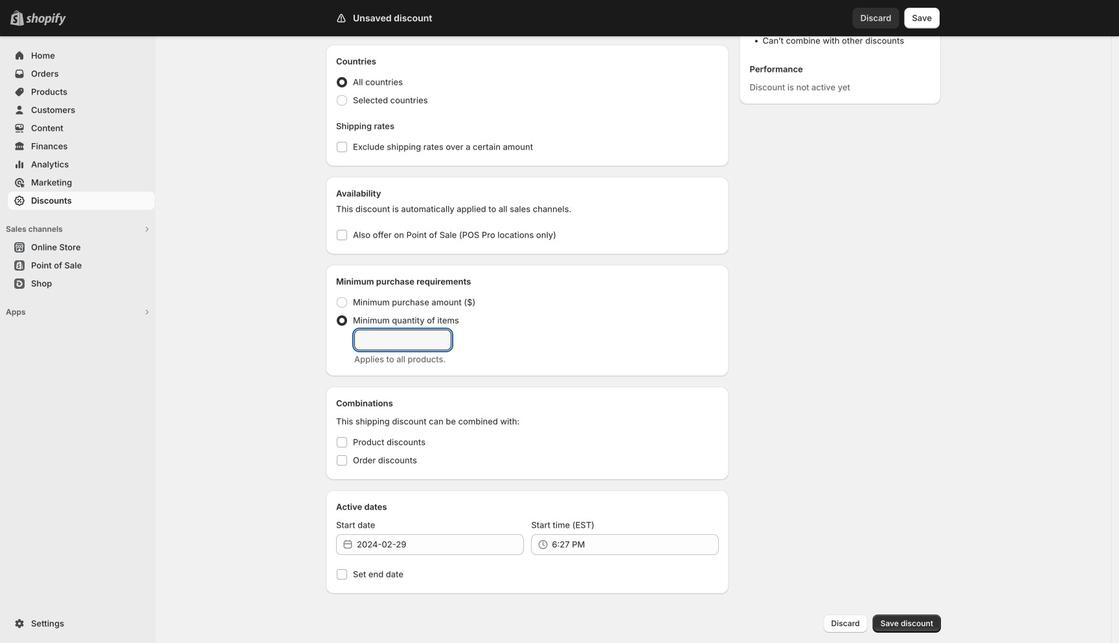 Task type: describe. For each thing, give the bounding box(es) containing it.
Enter time text field
[[552, 535, 719, 555]]



Task type: vqa. For each thing, say whether or not it's contained in the screenshot.
0.00 text box
no



Task type: locate. For each thing, give the bounding box(es) containing it.
YYYY-MM-DD text field
[[357, 535, 524, 555]]

None text field
[[355, 330, 452, 351]]

shopify image
[[26, 13, 66, 26]]



